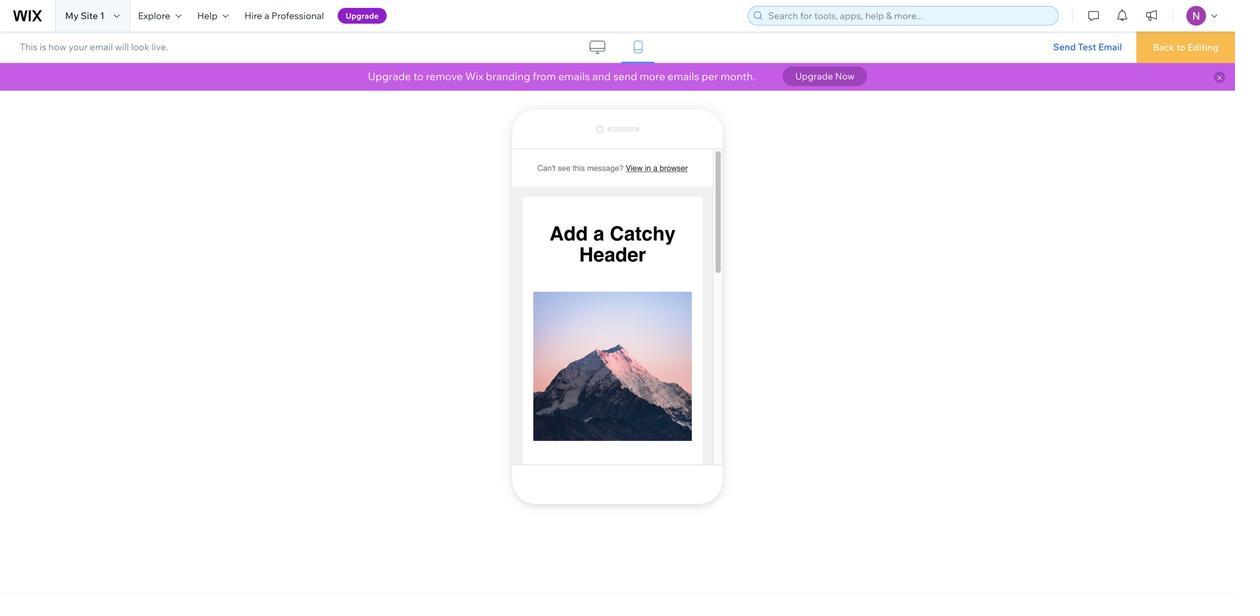 Task type: describe. For each thing, give the bounding box(es) containing it.
upgrade for upgrade to remove wix branding from emails and send more emails per month.
[[368, 70, 411, 83]]

per
[[702, 70, 719, 83]]

upgrade button
[[338, 8, 387, 24]]

live.
[[151, 41, 168, 53]]

help
[[197, 10, 218, 21]]

Search for tools, apps, help & more... field
[[765, 7, 1055, 25]]

remove
[[426, 70, 463, 83]]

upgrade now
[[796, 70, 855, 82]]

send
[[614, 70, 638, 83]]

email
[[1099, 41, 1123, 53]]

professional
[[272, 10, 324, 21]]

email
[[90, 41, 113, 53]]

back to editing
[[1154, 41, 1219, 53]]

1
[[100, 10, 105, 21]]

explore
[[138, 10, 170, 21]]

site
[[81, 10, 98, 21]]

hire a professional
[[245, 10, 324, 21]]

more
[[640, 70, 666, 83]]

and
[[593, 70, 611, 83]]

how
[[48, 41, 66, 53]]

to for back
[[1177, 41, 1186, 53]]

back
[[1154, 41, 1175, 53]]

this is how your email will look live.
[[20, 41, 168, 53]]

branding
[[486, 70, 531, 83]]

my
[[65, 10, 79, 21]]

look
[[131, 41, 149, 53]]

send
[[1054, 41, 1076, 53]]

back to editing button
[[1137, 32, 1236, 63]]

my site 1
[[65, 10, 105, 21]]

now
[[836, 70, 855, 82]]

upgrade for upgrade
[[346, 11, 379, 21]]



Task type: locate. For each thing, give the bounding box(es) containing it.
2 emails from the left
[[668, 70, 700, 83]]

month.
[[721, 70, 756, 83]]

is
[[40, 41, 46, 53]]

to
[[1177, 41, 1186, 53], [414, 70, 424, 83]]

to for upgrade
[[414, 70, 424, 83]]

emails left per
[[668, 70, 700, 83]]

1 emails from the left
[[559, 70, 590, 83]]

upgrade left remove
[[368, 70, 411, 83]]

upgrade
[[346, 11, 379, 21], [368, 70, 411, 83], [796, 70, 833, 82]]

your
[[69, 41, 88, 53]]

1 horizontal spatial to
[[1177, 41, 1186, 53]]

1 horizontal spatial emails
[[668, 70, 700, 83]]

hire a professional link
[[237, 0, 332, 32]]

to left remove
[[414, 70, 424, 83]]

to right back
[[1177, 41, 1186, 53]]

emails left and
[[559, 70, 590, 83]]

0 horizontal spatial emails
[[559, 70, 590, 83]]

from
[[533, 70, 556, 83]]

this
[[20, 41, 37, 53]]

upgrade now link
[[783, 66, 868, 86]]

0 horizontal spatial to
[[414, 70, 424, 83]]

help button
[[189, 0, 237, 32]]

upgrade left now
[[796, 70, 833, 82]]

upgrade to remove wix branding from emails and send more emails per month.
[[368, 70, 758, 83]]

upgrade for upgrade now
[[796, 70, 833, 82]]

emails
[[559, 70, 590, 83], [668, 70, 700, 83]]

hire
[[245, 10, 262, 21]]

will
[[115, 41, 129, 53]]

0 vertical spatial to
[[1177, 41, 1186, 53]]

wix
[[465, 70, 484, 83]]

to inside button
[[1177, 41, 1186, 53]]

editing
[[1188, 41, 1219, 53]]

a
[[264, 10, 269, 21]]

send test email
[[1054, 41, 1123, 53]]

upgrade inside button
[[346, 11, 379, 21]]

test
[[1079, 41, 1097, 53]]

upgrade right professional
[[346, 11, 379, 21]]

1 vertical spatial to
[[414, 70, 424, 83]]



Task type: vqa. For each thing, say whether or not it's contained in the screenshot.
TRY IT link at right bottom
no



